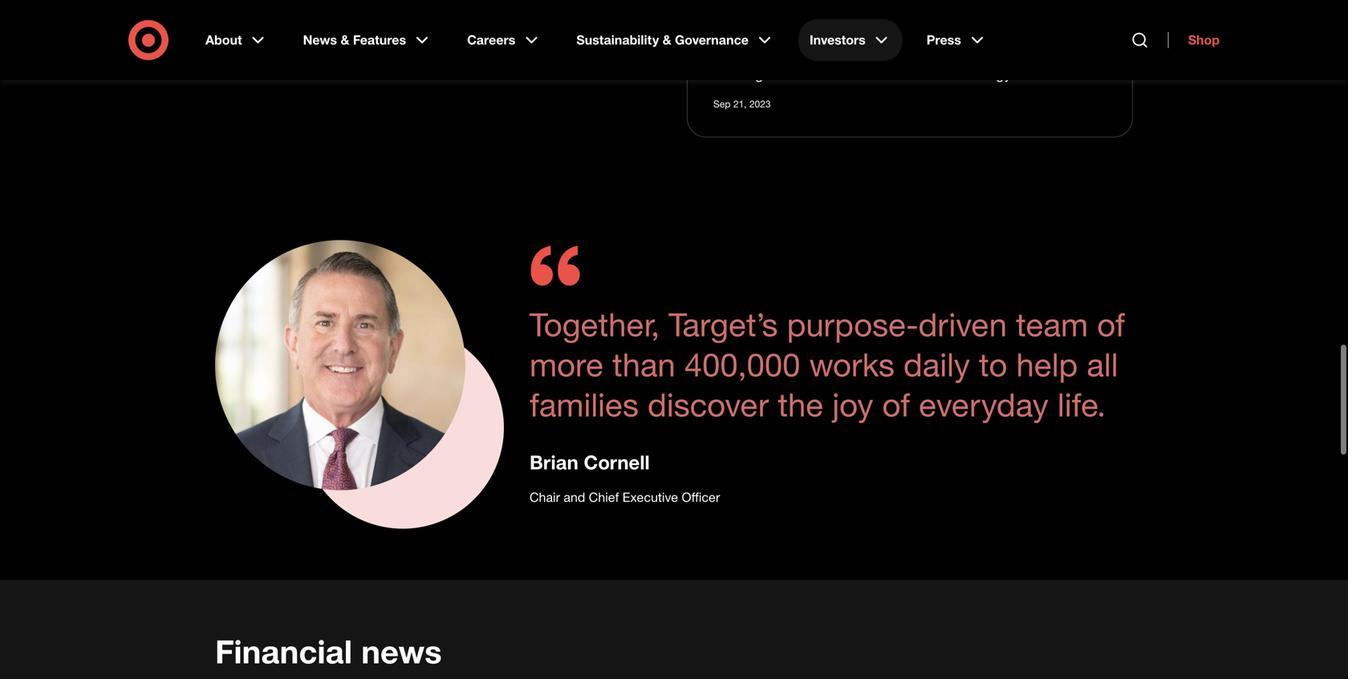Task type: describe. For each thing, give the bounding box(es) containing it.
chief
[[589, 490, 619, 506]]

on
[[713, 65, 732, 82]]

governance
[[675, 32, 749, 48]]

shop link
[[1168, 32, 1220, 48]]

the
[[778, 385, 823, 425]]

21,
[[733, 98, 747, 110]]

stores-
[[852, 65, 899, 82]]

everyday
[[919, 385, 1049, 425]]

news
[[303, 32, 337, 48]]

on target: inside our stores-as-hubs strategy link
[[713, 65, 1011, 82]]

investors link
[[798, 19, 902, 61]]

help
[[1016, 345, 1078, 385]]

about
[[205, 32, 242, 48]]

daily
[[904, 345, 970, 385]]

sustainability & governance
[[576, 32, 749, 48]]

1 vertical spatial of
[[882, 385, 910, 425]]

than
[[612, 345, 675, 385]]

together, target's purpose-driven team of more than 400,000 works daily to help all families discover the joy of everyday life.
[[530, 305, 1125, 425]]

purpose-
[[787, 305, 919, 344]]

as-
[[899, 65, 920, 82]]

to
[[979, 345, 1007, 385]]

executive
[[622, 490, 678, 506]]

brian
[[530, 451, 578, 474]]

works
[[809, 345, 895, 385]]

financial
[[215, 632, 352, 672]]

together,
[[530, 305, 660, 344]]

chair
[[530, 490, 560, 506]]

cornell
[[584, 451, 650, 474]]

team
[[1016, 305, 1088, 344]]

driven
[[919, 305, 1007, 344]]

financial news
[[215, 632, 442, 672]]

shop
[[1188, 32, 1220, 48]]

all
[[1087, 345, 1118, 385]]



Task type: vqa. For each thing, say whether or not it's contained in the screenshot.
left News & Features link THE &
no



Task type: locate. For each thing, give the bounding box(es) containing it.
our
[[827, 65, 848, 82]]

company
[[713, 37, 771, 49]]

1 horizontal spatial &
[[663, 32, 671, 48]]

life.
[[1058, 385, 1106, 425]]

& left governance
[[663, 32, 671, 48]]

discover
[[648, 385, 769, 425]]

of right joy
[[882, 385, 910, 425]]

target:
[[736, 65, 780, 82]]

on target: inside our stores-as-hubs strategy
[[713, 65, 1011, 82]]

0 horizontal spatial &
[[341, 32, 349, 48]]

news
[[361, 632, 442, 672]]

about link
[[194, 19, 279, 61]]

company link
[[713, 36, 771, 50]]

and
[[564, 490, 585, 506]]

inside
[[784, 65, 823, 82]]

sep 21, 2023
[[713, 98, 771, 110]]

hubs
[[920, 65, 954, 82]]

& right news
[[341, 32, 349, 48]]

400,000
[[684, 345, 800, 385]]

1 & from the left
[[341, 32, 349, 48]]

& for governance
[[663, 32, 671, 48]]

press
[[927, 32, 961, 48]]

brian cornell
[[530, 451, 650, 474]]

0 vertical spatial of
[[1097, 305, 1125, 344]]

press link
[[915, 19, 998, 61]]

careers link
[[456, 19, 552, 61]]

0 horizontal spatial of
[[882, 385, 910, 425]]

2 & from the left
[[663, 32, 671, 48]]

news & features
[[303, 32, 406, 48]]

investors
[[810, 32, 866, 48]]

sep
[[713, 98, 731, 110]]

2023
[[749, 98, 771, 110]]

& inside sustainability & governance link
[[663, 32, 671, 48]]

officer
[[682, 490, 720, 506]]

&
[[341, 32, 349, 48], [663, 32, 671, 48]]

careers
[[467, 32, 515, 48]]

joy
[[832, 385, 873, 425]]

of
[[1097, 305, 1125, 344], [882, 385, 910, 425]]

a man in a suit and tie image
[[215, 241, 465, 491]]

news & features link
[[292, 19, 443, 61]]

features
[[353, 32, 406, 48]]

strategy
[[958, 65, 1011, 82]]

& for features
[[341, 32, 349, 48]]

chair and chief executive officer
[[530, 490, 720, 506]]

of up all
[[1097, 305, 1125, 344]]

sustainability & governance link
[[565, 19, 786, 61]]

families
[[530, 385, 639, 425]]

& inside the news & features link
[[341, 32, 349, 48]]

target's
[[669, 305, 778, 344]]

sustainability
[[576, 32, 659, 48]]

1 horizontal spatial of
[[1097, 305, 1125, 344]]

more
[[530, 345, 603, 385]]



